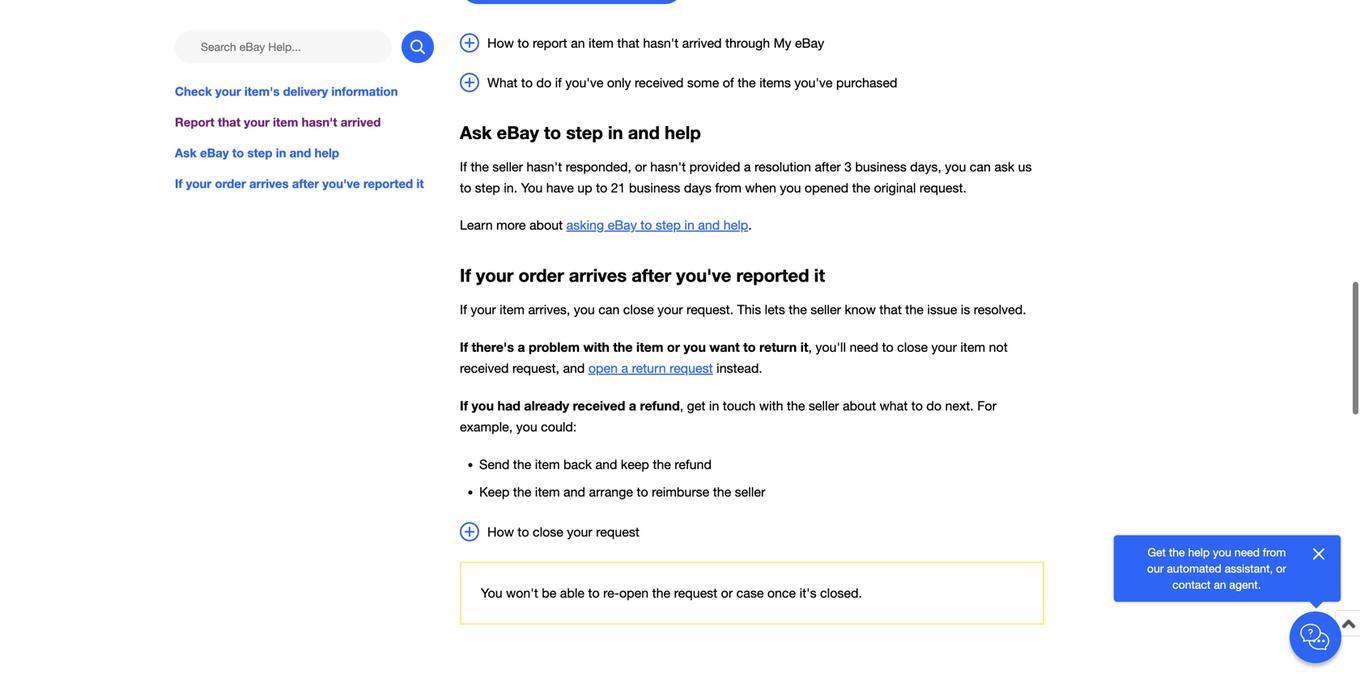 Task type: describe. For each thing, give the bounding box(es) containing it.
Search eBay Help... text field
[[175, 31, 392, 63]]

want
[[710, 544, 740, 559]]

ebay inside dropdown button
[[795, 36, 824, 51]]

the right use
[[611, 133, 629, 148]]

bundled
[[587, 195, 635, 210]]

provided
[[689, 364, 740, 379]]

what
[[880, 603, 908, 618]]

the up above
[[685, 112, 703, 127]]

an inside dropdown button
[[571, 36, 585, 51]]

your inside if you bought multiple items from the same seller, but something was missing when your order arrived, you can use the button above to report that you didn't receive an item.
[[975, 112, 1000, 127]]

my
[[774, 36, 791, 51]]

how
[[487, 36, 514, 51]]

you down 'resolution'
[[780, 385, 801, 400]]

0 horizontal spatial after
[[292, 177, 319, 191]]

0 horizontal spatial arrives
[[249, 177, 289, 191]]

after inside the if the seller hasn't responded, or hasn't provided a resolution after 3 business days, you can ask us to step in. you have up to 21 business days from when you opened the original request.
[[815, 364, 841, 379]]

1 horizontal spatial if
[[640, 216, 647, 231]]

resolution
[[755, 364, 811, 379]]

responded,
[[566, 364, 631, 379]]

resolved.
[[974, 507, 1026, 522]]

the up give
[[574, 237, 592, 252]]

opened
[[805, 385, 849, 400]]

could:
[[541, 624, 577, 639]]

an inside get the help you need from our automated assistant, or contact an agent.
[[1214, 578, 1226, 592]]

from inside the if the seller hasn't responded, or hasn't provided a resolution after 3 business days, you can ask us to step in. you have up to 21 business days from when you opened the original request.
[[715, 385, 742, 400]]

1 vertical spatial open
[[588, 566, 618, 581]]

issue
[[927, 507, 957, 522]]

ask
[[994, 364, 1015, 379]]

1 vertical spatial refund
[[640, 603, 680, 618]]

you've down ask ebay to step in and help link
[[322, 177, 360, 191]]

you've up multiple on the left of the page
[[570, 75, 610, 90]]

missing,
[[762, 195, 810, 210]]

hasn't up you
[[527, 364, 562, 379]]

0 vertical spatial for
[[512, 195, 531, 210]]

a up keep
[[918, 195, 925, 210]]

or inside the if the seller hasn't responded, or hasn't provided a resolution after 3 business days, you can ask us to step in. you have up to 21 business days from when you opened the original request.
[[635, 364, 647, 379]]

if inside the if the seller hasn't responded, or hasn't provided a resolution after 3 business days, you can ask us to step in. you have up to 21 business days from when you opened the original request.
[[460, 364, 467, 379]]

already
[[524, 603, 569, 618]]

you right arrived,
[[537, 133, 559, 148]]

some
[[699, 75, 733, 90]]

not
[[989, 544, 1008, 559]]

with for problem
[[583, 544, 610, 559]]

example, inside ', get in touch with the seller about what to do next. for example, you could:'
[[460, 624, 513, 639]]

what
[[487, 75, 519, 90]]

you
[[521, 385, 543, 400]]

the right lets on the right
[[789, 507, 807, 522]]

automated
[[1167, 562, 1222, 576]]

let
[[852, 237, 866, 252]]

of inside dropdown button
[[736, 75, 749, 90]]

didn't
[[817, 133, 850, 148]]

touch
[[723, 603, 756, 618]]

, get in touch with the seller about what to do next. for example, you could:
[[460, 603, 997, 639]]

request inside for sets and bundled items, if something's missing, you need to open a return request instead. for example, if you bought a set of six paintbrushes but only received four, you can return the set for a full refund or the seller may offer to let you keep the ones you received and give you a partial refund.
[[967, 195, 1010, 210]]

0 horizontal spatial about
[[529, 422, 563, 437]]

item down check your item's delivery information at the left of page
[[273, 115, 298, 130]]

offer
[[807, 237, 833, 252]]

seller inside the if the seller hasn't responded, or hasn't provided a resolution after 3 business days, you can ask us to step in. you have up to 21 business days from when you opened the original request.
[[492, 364, 523, 379]]

hasn't inside dropdown button
[[643, 36, 679, 51]]

get the help you need from our automated assistant, or contact an agent.
[[1147, 546, 1286, 592]]

1 vertical spatial arrives
[[569, 469, 627, 491]]

to inside ', get in touch with the seller about what to do next. for example, you could:'
[[911, 603, 923, 618]]

multiple
[[571, 112, 616, 127]]

open inside for sets and bundled items, if something's missing, you need to open a return request instead. for example, if you bought a set of six paintbrushes but only received four, you can return the set for a full refund or the seller may offer to let you keep the ones you received and give you a partial refund.
[[886, 195, 915, 210]]

you left had
[[472, 603, 494, 618]]

of inside for sets and bundled items, if something's missing, you need to open a return request instead. for example, if you bought a set of six paintbrushes but only received four, you can return the set for a full refund or the seller may offer to let you keep the ones you received and give you a partial refund.
[[752, 216, 763, 231]]

in down report that your item hasn't arrived
[[276, 146, 286, 160]]

it inside if your order arrives after you've reported it link
[[416, 177, 424, 191]]

the left ones
[[926, 237, 944, 252]]

have
[[546, 385, 574, 400]]

ebay up in.
[[497, 326, 539, 348]]

was
[[865, 112, 889, 127]]

need inside for sets and bundled items, if something's missing, you need to open a return request instead. for example, if you bought a set of six paintbrushes but only received four, you can return the set for a full refund or the seller may offer to let you keep the ones you received and give you a partial refund.
[[838, 195, 867, 210]]

for
[[617, 237, 633, 252]]

if the seller hasn't responded, or hasn't provided a resolution after 3 business days, you can ask us to step in. you have up to 21 business days from when you opened the original request.
[[460, 364, 1032, 400]]

close inside , you'll need to close your item not received request, and
[[897, 544, 928, 559]]

0 vertical spatial ask ebay to step in and help
[[175, 146, 339, 160]]

0 vertical spatial open a return request link
[[886, 195, 1010, 210]]

that inside dropdown button
[[617, 36, 640, 51]]

if you had already received a refund
[[460, 603, 680, 618]]

ask ebay to step in and help link
[[175, 144, 434, 162]]

the inside ', get in touch with the seller about what to do next. for example, you could:'
[[787, 603, 805, 618]]

your down the item's
[[244, 115, 270, 130]]

may
[[779, 237, 803, 252]]

the left original
[[852, 385, 870, 400]]

if you bought multiple items from the same seller, but something was missing when your order arrived, you can use the button above to report that you didn't receive an item.
[[491, 112, 1034, 148]]

four,
[[968, 216, 993, 231]]

had
[[498, 603, 521, 618]]

purchased
[[857, 75, 922, 90]]

report inside dropdown button
[[533, 36, 567, 51]]

only inside dropdown button
[[613, 75, 639, 90]]

return down lets on the right
[[759, 544, 797, 559]]

ebay down report
[[200, 146, 229, 160]]

0 horizontal spatial arrived
[[341, 115, 381, 130]]

request,
[[512, 566, 559, 581]]

2 vertical spatial it
[[800, 544, 808, 559]]

if inside if you bought multiple items from the same seller, but something was missing when your order arrived, you can use the button above to report that you didn't receive an item.
[[491, 112, 498, 127]]

item up open a return request instead.
[[636, 544, 663, 559]]

or inside for sets and bundled items, if something's missing, you need to open a return request instead. for example, if you bought a set of six paintbrushes but only received four, you can return the set for a full refund or the seller may offer to let you keep the ones you received and give you a partial refund.
[[708, 237, 719, 252]]

six
[[767, 216, 783, 231]]

do inside ', get in touch with the seller about what to do next. for example, you could:'
[[927, 603, 942, 618]]

or up open a return request instead.
[[667, 544, 680, 559]]

order inside if you bought multiple items from the same seller, but something was missing when your order arrived, you can use the button above to report that you didn't receive an item.
[[1004, 112, 1034, 127]]

you up paintbrushes at the right top
[[813, 195, 834, 210]]

received inside , you'll need to close your item not received request, and
[[460, 566, 509, 581]]

item inside dropdown button
[[589, 36, 614, 51]]

in down days
[[684, 422, 695, 437]]

reported inside if your order arrives after you've reported it link
[[363, 177, 413, 191]]

you've up something
[[813, 75, 853, 90]]

a down if there's a problem with the item or you want to return it
[[621, 566, 628, 581]]

hasn't down the 'delivery'
[[302, 115, 337, 130]]

bought inside for sets and bundled items, if something's missing, you need to open a return request instead. for example, if you bought a set of six paintbrushes but only received four, you can return the set for a full refund or the seller may offer to let you keep the ones you received and give you a partial refund.
[[675, 216, 716, 231]]

missing
[[892, 112, 937, 127]]

, you'll need to close your item not received request, and
[[460, 544, 1008, 581]]

check
[[175, 84, 212, 99]]

1 vertical spatial if
[[677, 195, 684, 210]]

what to do if you've only received some of the items you've purchased button
[[460, 73, 1044, 93]]

button
[[633, 133, 671, 148]]

original
[[874, 385, 916, 400]]

1 horizontal spatial business
[[855, 364, 907, 379]]

learn more about asking ebay to step in and help
[[460, 422, 748, 437]]

more
[[496, 422, 526, 437]]

and left give
[[564, 258, 586, 273]]

0 horizontal spatial if your order arrives after you've reported it
[[175, 177, 424, 191]]

something
[[801, 112, 862, 127]]

you down for
[[617, 258, 638, 273]]

full
[[647, 237, 664, 252]]

the up refund.
[[723, 237, 741, 252]]

receive
[[854, 133, 895, 148]]

the up learn
[[471, 364, 489, 379]]

assistant,
[[1225, 562, 1273, 576]]

asking ebay to step in and help link
[[566, 422, 748, 437]]

example, inside for sets and bundled items, if something's missing, you need to open a return request instead. for example, if you bought a set of six paintbrushes but only received four, you can return the set for a full refund or the seller may offer to let you keep the ones you received and give you a partial refund.
[[584, 216, 637, 231]]

is
[[961, 507, 970, 522]]

and down report that your item hasn't arrived link
[[290, 146, 311, 160]]

2 vertical spatial after
[[632, 469, 671, 491]]

1 vertical spatial for
[[561, 216, 580, 231]]

partial
[[652, 258, 688, 273]]

your inside , you'll need to close your item not received request, and
[[931, 544, 957, 559]]

instead. inside for sets and bundled items, if something's missing, you need to open a return request instead. for example, if you bought a set of six paintbrushes but only received four, you can return the set for a full refund or the seller may offer to let you keep the ones you received and give you a partial refund.
[[512, 216, 558, 231]]

us
[[1018, 364, 1032, 379]]

get
[[687, 603, 706, 618]]

your left the item's
[[215, 84, 241, 99]]

learn
[[460, 422, 493, 437]]

return down sets on the left top
[[536, 237, 570, 252]]

you've up 'if your item arrives, you can close your request. this lets the seller know that the issue is resolved.'
[[676, 469, 731, 491]]

our
[[1147, 562, 1164, 576]]

0 vertical spatial ask
[[175, 146, 197, 160]]

know
[[845, 507, 876, 522]]

report that your item hasn't arrived
[[175, 115, 381, 130]]

0 horizontal spatial set
[[596, 237, 613, 252]]

you right days,
[[945, 364, 966, 379]]

days,
[[910, 364, 941, 379]]

items inside if you bought multiple items from the same seller, but something was missing when your order arrived, you can use the button above to report that you didn't receive an item.
[[620, 112, 651, 127]]

you right let
[[869, 237, 891, 252]]

1 horizontal spatial ask
[[460, 326, 492, 348]]

refund.
[[692, 258, 732, 273]]

your up there's
[[471, 507, 496, 522]]

the up open a return request instead.
[[613, 544, 633, 559]]

ones
[[948, 237, 976, 252]]

report
[[175, 115, 214, 130]]

you down items,
[[651, 216, 672, 231]]

in.
[[504, 385, 517, 400]]

1 horizontal spatial reported
[[736, 469, 809, 491]]

ebay right asking
[[608, 422, 637, 437]]

received up ones
[[915, 216, 964, 231]]

a inside the if the seller hasn't responded, or hasn't provided a resolution after 3 business days, you can ask us to step in. you have up to 21 business days from when you opened the original request.
[[744, 364, 751, 379]]

if inside dropdown button
[[558, 75, 566, 90]]

0 horizontal spatial request.
[[687, 507, 734, 522]]

arrived,
[[491, 133, 534, 148]]

or inside get the help you need from our automated assistant, or contact an agent.
[[1276, 562, 1286, 576]]

0 horizontal spatial business
[[629, 385, 680, 400]]

if inside if your order arrives after you've reported it link
[[175, 177, 183, 191]]

1 horizontal spatial order
[[519, 469, 564, 491]]

you up open a return request instead.
[[684, 544, 706, 559]]

agent.
[[1229, 578, 1261, 592]]

3
[[844, 364, 852, 379]]

you right four,
[[996, 216, 1017, 231]]

received down sets on the left top
[[512, 258, 561, 273]]



Task type: vqa. For each thing, say whether or not it's contained in the screenshot.
the Decor to the right
no



Task type: locate. For each thing, give the bounding box(es) containing it.
business
[[855, 364, 907, 379], [629, 385, 680, 400]]

what to do if you've only received some of the items you've purchased
[[487, 75, 922, 90]]

when inside the if the seller hasn't responded, or hasn't provided a resolution after 3 business days, you can ask us to step in. you have up to 21 business days from when you opened the original request.
[[745, 385, 776, 400]]

in up responded,
[[608, 326, 623, 348]]

report
[[533, 36, 567, 51], [728, 133, 763, 148]]

from down provided
[[715, 385, 742, 400]]

0 vertical spatial reported
[[363, 177, 413, 191]]

if your order arrives after you've reported it
[[175, 177, 424, 191], [460, 469, 825, 491]]

there's
[[472, 544, 514, 559]]

0 vertical spatial when
[[940, 112, 971, 127]]

a up request,
[[518, 544, 525, 559]]

report down "seller,"
[[728, 133, 763, 148]]

ask ebay to step in and help down report that your item hasn't arrived
[[175, 146, 339, 160]]

0 vertical spatial but
[[778, 112, 797, 127]]

but
[[778, 112, 797, 127], [865, 216, 884, 231]]

set down something's
[[731, 216, 748, 231]]

0 vertical spatial about
[[529, 422, 563, 437]]

and down days
[[698, 422, 720, 437]]

days
[[684, 385, 712, 400]]

with inside ', get in touch with the seller about what to do next. for example, you could:'
[[759, 603, 783, 618]]

0 vertical spatial business
[[855, 364, 907, 379]]

how to report an item that hasn't arrived through my ebay
[[487, 36, 824, 51]]

about left what
[[843, 603, 876, 618]]

bought inside if you bought multiple items from the same seller, but something was missing when your order arrived, you can use the button above to report that you didn't receive an item.
[[526, 112, 567, 127]]

help down the if the seller hasn't responded, or hasn't provided a resolution after 3 business days, you can ask us to step in. you have up to 21 business days from when you opened the original request.
[[724, 422, 748, 437]]

return up ones
[[929, 195, 963, 210]]

request up four,
[[967, 195, 1010, 210]]

your up if there's a problem with the item or you want to return it
[[658, 507, 683, 522]]

get the help you need from our automated assistant, or contact an agent. tooltip
[[1140, 545, 1294, 593]]

open
[[886, 195, 915, 210], [588, 566, 618, 581]]

you left didn't
[[792, 133, 814, 148]]

2 horizontal spatial after
[[815, 364, 841, 379]]

in right get
[[709, 603, 719, 618]]

open a return request instead.
[[588, 566, 762, 581]]

1 vertical spatial but
[[865, 216, 884, 231]]

that inside if you bought multiple items from the same seller, but something was missing when your order arrived, you can use the button above to report that you didn't receive an item.
[[767, 133, 789, 148]]

up
[[577, 385, 592, 400]]

received down there's
[[460, 566, 509, 581]]

1 vertical spatial if your order arrives after you've reported it
[[460, 469, 825, 491]]

0 horizontal spatial but
[[778, 112, 797, 127]]

instead.
[[512, 216, 558, 231], [717, 566, 762, 581]]

item inside , you'll need to close your item not received request, and
[[961, 544, 985, 559]]

1 horizontal spatial for
[[561, 216, 580, 231]]

close down issue
[[897, 544, 928, 559]]

problem
[[529, 544, 580, 559]]

only
[[613, 75, 639, 90], [887, 216, 911, 231]]

0 vertical spatial close
[[623, 507, 654, 522]]

seller inside ', get in touch with the seller about what to do next. for example, you could:'
[[809, 603, 839, 618]]

seller up in.
[[492, 364, 523, 379]]

need
[[838, 195, 867, 210], [850, 544, 878, 559], [1235, 546, 1260, 559]]

1 horizontal spatial set
[[731, 216, 748, 231]]

1 vertical spatial ask
[[460, 326, 492, 348]]

0 vertical spatial example,
[[584, 216, 637, 231]]

2 vertical spatial from
[[1263, 546, 1286, 559]]

this
[[737, 507, 761, 522]]

0 vertical spatial request.
[[920, 385, 967, 400]]

you right arrives,
[[574, 507, 595, 522]]

seller left know
[[811, 507, 841, 522]]

delivery
[[283, 84, 328, 99]]

1 horizontal spatial close
[[897, 544, 928, 559]]

return
[[929, 195, 963, 210], [536, 237, 570, 252], [759, 544, 797, 559], [632, 566, 666, 581]]

, for if you had already received a refund
[[680, 603, 683, 618]]

with for touch
[[759, 603, 783, 618]]

refund left get
[[640, 603, 680, 618]]

business right the 21
[[629, 385, 680, 400]]

use
[[587, 133, 607, 148]]

seller,
[[742, 112, 775, 127]]

check your item's delivery information link
[[175, 83, 434, 100]]

help up provided
[[665, 326, 701, 348]]

open a return request link down if there's a problem with the item or you want to return it
[[588, 566, 713, 581]]

1 vertical spatial report
[[728, 133, 763, 148]]

0 horizontal spatial when
[[745, 385, 776, 400]]

0 vertical spatial refund
[[667, 237, 704, 252]]

if there's a problem with the item or you want to return it
[[460, 544, 808, 559]]

you
[[501, 112, 523, 127], [537, 133, 559, 148], [792, 133, 814, 148], [813, 195, 834, 210], [651, 216, 672, 231], [996, 216, 1017, 231], [869, 237, 891, 252], [980, 237, 1001, 252], [617, 258, 638, 273], [945, 364, 966, 379], [780, 385, 801, 400], [574, 507, 595, 522], [684, 544, 706, 559], [1213, 546, 1231, 559], [472, 603, 494, 618], [516, 624, 537, 639]]

, inside ', get in touch with the seller about what to do next. for example, you could:'
[[680, 603, 683, 618]]

order
[[1004, 112, 1034, 127], [215, 177, 246, 191], [519, 469, 564, 491]]

the right touch
[[787, 603, 805, 618]]

from up assistant, on the bottom of page
[[1263, 546, 1286, 559]]

and right sets on the left top
[[562, 195, 584, 210]]

0 vertical spatial if
[[558, 75, 566, 90]]

0 horizontal spatial close
[[623, 507, 654, 522]]

0 vertical spatial do
[[539, 75, 555, 90]]

it
[[416, 177, 424, 191], [814, 469, 825, 491], [800, 544, 808, 559]]

in
[[276, 146, 286, 160], [608, 326, 623, 348], [684, 422, 695, 437], [709, 603, 719, 618]]

from for our
[[1263, 546, 1286, 559]]

seller
[[745, 237, 775, 252], [492, 364, 523, 379], [811, 507, 841, 522], [809, 603, 839, 618]]

0 horizontal spatial for
[[512, 195, 531, 210]]

paintbrushes
[[786, 216, 861, 231]]

1 horizontal spatial items
[[776, 75, 810, 90]]

something's
[[687, 195, 758, 210]]

and down problem
[[563, 566, 585, 581]]

do inside dropdown button
[[539, 75, 555, 90]]

seller down six
[[745, 237, 775, 252]]

1 vertical spatial an
[[899, 133, 913, 148]]

0 vertical spatial ,
[[808, 544, 812, 559]]

report that your item hasn't arrived link
[[175, 113, 434, 131]]

2 vertical spatial order
[[519, 469, 564, 491]]

1 horizontal spatial arrives
[[569, 469, 627, 491]]

and inside , you'll need to close your item not received request, and
[[563, 566, 585, 581]]

bought up arrived,
[[526, 112, 567, 127]]

and
[[290, 146, 311, 160], [562, 195, 584, 210], [564, 258, 586, 273], [628, 326, 660, 348], [698, 422, 720, 437], [563, 566, 585, 581]]

report inside if you bought multiple items from the same seller, but something was missing when your order arrived, you can use the button above to report that you didn't receive an item.
[[728, 133, 763, 148]]

if your order arrives after you've reported it down asking ebay to step in and help link
[[460, 469, 825, 491]]

0 vertical spatial only
[[613, 75, 639, 90]]

about inside ', get in touch with the seller about what to do next. for example, you could:'
[[843, 603, 876, 618]]

example, down had
[[460, 624, 513, 639]]

step inside the if the seller hasn't responded, or hasn't provided a resolution after 3 business days, you can ask us to step in. you have up to 21 business days from when you opened the original request.
[[475, 385, 500, 400]]

but inside if you bought multiple items from the same seller, but something was missing when your order arrived, you can use the button above to report that you didn't receive an item.
[[778, 112, 797, 127]]

1 vertical spatial ,
[[680, 603, 683, 618]]

get
[[1148, 546, 1166, 559]]

2 horizontal spatial for
[[977, 603, 997, 618]]

refund inside for sets and bundled items, if something's missing, you need to open a return request instead. for example, if you bought a set of six paintbrushes but only received four, you can return the set for a full refund or the seller may offer to let you keep the ones you received and give you a partial refund.
[[667, 237, 704, 252]]

but up let
[[865, 216, 884, 231]]

can inside for sets and bundled items, if something's missing, you need to open a return request instead. for example, if you bought a set of six paintbrushes but only received four, you can return the set for a full refund or the seller may offer to let you keep the ones you received and give you a partial refund.
[[512, 237, 533, 252]]

1 vertical spatial only
[[887, 216, 911, 231]]

refund
[[667, 237, 704, 252], [640, 603, 680, 618]]

for inside ', get in touch with the seller about what to do next. for example, you could:'
[[977, 603, 997, 618]]

bought
[[526, 112, 567, 127], [675, 216, 716, 231]]

0 horizontal spatial example,
[[460, 624, 513, 639]]

ask ebay to step in and help
[[175, 146, 339, 160], [460, 326, 701, 348]]

but inside for sets and bundled items, if something's missing, you need to open a return request instead. for example, if you bought a set of six paintbrushes but only received four, you can return the set for a full refund or the seller may offer to let you keep the ones you received and give you a partial refund.
[[865, 216, 884, 231]]

1 horizontal spatial but
[[865, 216, 884, 231]]

0 vertical spatial from
[[655, 112, 681, 127]]

0 vertical spatial items
[[776, 75, 810, 90]]

received
[[643, 75, 695, 90], [915, 216, 964, 231], [512, 258, 561, 273], [460, 566, 509, 581], [573, 603, 625, 618]]

from for the
[[655, 112, 681, 127]]

0 horizontal spatial if
[[558, 75, 566, 90]]

to inside , you'll need to close your item not received request, and
[[882, 544, 894, 559]]

same
[[707, 112, 738, 127]]

the right get
[[1169, 546, 1185, 559]]

1 horizontal spatial when
[[940, 112, 971, 127]]

if your order arrives after you've reported it link
[[175, 175, 434, 193]]

1 vertical spatial about
[[843, 603, 876, 618]]

through
[[725, 36, 770, 51]]

1 horizontal spatial if your order arrives after you've reported it
[[460, 469, 825, 491]]

0 vertical spatial report
[[533, 36, 567, 51]]

1 vertical spatial close
[[897, 544, 928, 559]]

arrived inside dropdown button
[[682, 36, 722, 51]]

0 horizontal spatial report
[[533, 36, 567, 51]]

help inside get the help you need from our automated assistant, or contact an agent.
[[1188, 546, 1210, 559]]

or right responded,
[[635, 364, 647, 379]]

return down if there's a problem with the item or you want to return it
[[632, 566, 666, 581]]

asking
[[566, 422, 604, 437]]

0 vertical spatial after
[[292, 177, 319, 191]]

0 horizontal spatial only
[[613, 75, 639, 90]]

need inside get the help you need from our automated assistant, or contact an agent.
[[1235, 546, 1260, 559]]

1 vertical spatial with
[[759, 603, 783, 618]]

that
[[617, 36, 640, 51], [218, 115, 241, 130], [767, 133, 789, 148], [879, 507, 902, 522]]

and up responded,
[[628, 326, 660, 348]]

0 horizontal spatial instead.
[[512, 216, 558, 231]]

with right problem
[[583, 544, 610, 559]]

0 horizontal spatial items
[[620, 112, 651, 127]]

, inside , you'll need to close your item not received request, and
[[808, 544, 812, 559]]

arrives
[[249, 177, 289, 191], [569, 469, 627, 491]]

0 horizontal spatial do
[[539, 75, 555, 90]]

help
[[315, 146, 339, 160], [665, 326, 701, 348], [724, 422, 748, 437], [1188, 546, 1210, 559]]

an inside if you bought multiple items from the same seller, but something was missing when your order arrived, you can use the button above to report that you didn't receive an item.
[[899, 133, 913, 148]]

item
[[589, 36, 614, 51], [273, 115, 298, 130], [500, 507, 525, 522], [636, 544, 663, 559], [961, 544, 985, 559]]

2 horizontal spatial from
[[1263, 546, 1286, 559]]

of left six
[[752, 216, 763, 231]]

seller inside for sets and bundled items, if something's missing, you need to open a return request instead. for example, if you bought a set of six paintbrushes but only received four, you can return the set for a full refund or the seller may offer to let you keep the ones you received and give you a partial refund.
[[745, 237, 775, 252]]

items
[[776, 75, 810, 90], [620, 112, 651, 127]]

,
[[808, 544, 812, 559], [680, 603, 683, 618]]

2 horizontal spatial it
[[814, 469, 825, 491]]

you up arrived,
[[501, 112, 523, 127]]

if
[[558, 75, 566, 90], [677, 195, 684, 210], [640, 216, 647, 231]]

or
[[708, 237, 719, 252], [635, 364, 647, 379], [667, 544, 680, 559], [1276, 562, 1286, 576]]

from
[[655, 112, 681, 127], [715, 385, 742, 400], [1263, 546, 1286, 559]]

for
[[512, 195, 531, 210], [561, 216, 580, 231], [977, 603, 997, 618]]

from inside get the help you need from our automated assistant, or contact an agent.
[[1263, 546, 1286, 559]]

1 horizontal spatial of
[[752, 216, 763, 231]]

help down report that your item hasn't arrived link
[[315, 146, 339, 160]]

an
[[571, 36, 585, 51], [899, 133, 913, 148], [1214, 578, 1226, 592]]

only inside for sets and bundled items, if something's missing, you need to open a return request instead. for example, if you bought a set of six paintbrushes but only received four, you can return the set for a full refund or the seller may offer to let you keep the ones you received and give you a partial refund.
[[887, 216, 911, 231]]

1 horizontal spatial instead.
[[717, 566, 762, 581]]

1 vertical spatial open a return request link
[[588, 566, 713, 581]]

you down had
[[516, 624, 537, 639]]

close up if there's a problem with the item or you want to return it
[[623, 507, 654, 522]]

sets
[[534, 195, 558, 210]]

1 horizontal spatial bought
[[675, 216, 716, 231]]

0 vertical spatial an
[[571, 36, 585, 51]]

do right what
[[539, 75, 555, 90]]

1 vertical spatial instead.
[[717, 566, 762, 581]]

refund up partial at the top of the page
[[667, 237, 704, 252]]

0 vertical spatial order
[[1004, 112, 1034, 127]]

0 vertical spatial of
[[736, 75, 749, 90]]

item's
[[244, 84, 280, 99]]

report right how
[[533, 36, 567, 51]]

1 horizontal spatial it
[[800, 544, 808, 559]]

received down how to report an item that hasn't arrived through my ebay
[[643, 75, 695, 90]]

0 vertical spatial with
[[583, 544, 610, 559]]

open up keep
[[886, 195, 915, 210]]

from up button
[[655, 112, 681, 127]]

a
[[918, 195, 925, 210], [720, 216, 727, 231], [636, 237, 643, 252], [642, 258, 649, 273], [744, 364, 751, 379], [518, 544, 525, 559], [621, 566, 628, 581], [629, 603, 636, 618]]

in inside ', get in touch with the seller about what to do next. for example, you could:'
[[709, 603, 719, 618]]

1 horizontal spatial open a return request link
[[886, 195, 1010, 210]]

hasn't up days
[[650, 364, 686, 379]]

a down open a return request instead.
[[629, 603, 636, 618]]

0 horizontal spatial an
[[571, 36, 585, 51]]

you inside get the help you need from our automated assistant, or contact an agent.
[[1213, 546, 1231, 559]]

business up original
[[855, 364, 907, 379]]

if right items,
[[677, 195, 684, 210]]

the inside get the help you need from our automated assistant, or contact an agent.
[[1169, 546, 1185, 559]]

you've
[[570, 75, 610, 90], [813, 75, 853, 90], [322, 177, 360, 191], [676, 469, 731, 491]]

received up could:
[[573, 603, 625, 618]]

can inside the if the seller hasn't responded, or hasn't provided a resolution after 3 business days, you can ask us to step in. you have up to 21 business days from when you opened the original request.
[[970, 364, 991, 379]]

1 horizontal spatial after
[[632, 469, 671, 491]]

ask ebay to step in and help up responded,
[[460, 326, 701, 348]]

request. inside the if the seller hasn't responded, or hasn't provided a resolution after 3 business days, you can ask us to step in. you have up to 21 business days from when you opened the original request.
[[920, 385, 967, 400]]

1 horizontal spatial request
[[967, 195, 1010, 210]]

0 vertical spatial it
[[416, 177, 424, 191]]

0 horizontal spatial ask
[[175, 146, 197, 160]]

if your item arrives, you can close your request. this lets the seller know that the issue is resolved.
[[460, 507, 1026, 522]]

21
[[611, 385, 625, 400]]

1 horizontal spatial report
[[728, 133, 763, 148]]

for sets and bundled items, if something's missing, you need to open a return request instead. for example, if you bought a set of six paintbrushes but only received four, you can return the set for a full refund or the seller may offer to let you keep the ones you received and give you a partial refund.
[[512, 195, 1017, 273]]

give
[[590, 258, 613, 273]]

0 horizontal spatial from
[[655, 112, 681, 127]]

above
[[674, 133, 710, 148]]

next.
[[945, 603, 974, 618]]

when down 'resolution'
[[745, 385, 776, 400]]

your down report
[[186, 177, 212, 191]]

example,
[[584, 216, 637, 231], [460, 624, 513, 639]]

the left issue
[[905, 507, 924, 522]]

1 vertical spatial bought
[[675, 216, 716, 231]]

items inside dropdown button
[[776, 75, 810, 90]]

your down the more
[[476, 469, 514, 491]]

arrives,
[[528, 507, 570, 522]]

an left agent.
[[1214, 578, 1226, 592]]

need inside , you'll need to close your item not received request, and
[[850, 544, 878, 559]]

items up button
[[620, 112, 651, 127]]

you down four,
[[980, 237, 1001, 252]]

you inside ', get in touch with the seller about what to do next. for example, you could:'
[[516, 624, 537, 639]]

open a return request link
[[886, 195, 1010, 210], [588, 566, 713, 581]]

0 horizontal spatial open
[[588, 566, 618, 581]]

the inside what to do if you've only received some of the items you've purchased dropdown button
[[752, 75, 772, 90]]

a right for
[[636, 237, 643, 252]]

a down something's
[[720, 216, 727, 231]]

2 horizontal spatial an
[[1214, 578, 1226, 592]]

2 horizontal spatial if
[[677, 195, 684, 210]]

example, down "bundled"
[[584, 216, 637, 231]]

but right "seller,"
[[778, 112, 797, 127]]

with
[[583, 544, 610, 559], [759, 603, 783, 618]]

when inside if you bought multiple items from the same seller, but something was missing when your order arrived, you can use the button above to report that you didn't receive an item.
[[940, 112, 971, 127]]

0 horizontal spatial ask ebay to step in and help
[[175, 146, 339, 160]]

0 horizontal spatial ,
[[680, 603, 683, 618]]

the
[[752, 75, 772, 90], [685, 112, 703, 127], [611, 133, 629, 148], [574, 237, 592, 252], [723, 237, 741, 252], [926, 237, 944, 252], [471, 364, 489, 379], [852, 385, 870, 400], [789, 507, 807, 522], [905, 507, 924, 522], [613, 544, 633, 559], [1169, 546, 1185, 559], [787, 603, 805, 618]]

from inside if you bought multiple items from the same seller, but something was missing when your order arrived, you can use the button above to report that you didn't receive an item.
[[655, 112, 681, 127]]

item.
[[917, 133, 945, 148]]

1 horizontal spatial ask ebay to step in and help
[[460, 326, 701, 348]]

instead. down sets on the left top
[[512, 216, 558, 231]]

a down the full
[[642, 258, 649, 273]]

item up multiple on the left of the page
[[589, 36, 614, 51]]

1 vertical spatial request
[[670, 566, 713, 581]]

request. left the this
[[687, 507, 734, 522]]

you'll
[[816, 544, 846, 559]]

0 vertical spatial set
[[731, 216, 748, 231]]

information
[[331, 84, 398, 99]]

can inside if you bought multiple items from the same seller, but something was missing when your order arrived, you can use the button above to report that you didn't receive an item.
[[562, 133, 583, 148]]

2 horizontal spatial order
[[1004, 112, 1034, 127]]

about right the more
[[529, 422, 563, 437]]

only up multiple on the left of the page
[[613, 75, 639, 90]]

to inside if you bought multiple items from the same seller, but something was missing when your order arrived, you can use the button above to report that you didn't receive an item.
[[713, 133, 725, 148]]

item left arrives,
[[500, 507, 525, 522]]

1 vertical spatial request.
[[687, 507, 734, 522]]

keep
[[894, 237, 923, 252]]

received inside dropdown button
[[643, 75, 695, 90]]

0 horizontal spatial open a return request link
[[588, 566, 713, 581]]

after left 3 at the bottom of the page
[[815, 364, 841, 379]]

0 horizontal spatial order
[[215, 177, 246, 191]]

1 vertical spatial ask ebay to step in and help
[[460, 326, 701, 348]]

open down if there's a problem with the item or you want to return it
[[588, 566, 618, 581]]

of right "some"
[[736, 75, 749, 90]]

0 horizontal spatial it
[[416, 177, 424, 191]]

check your item's delivery information
[[175, 84, 398, 99]]

, for if there's a problem with the item or you want to return it
[[808, 544, 812, 559]]

0 horizontal spatial with
[[583, 544, 610, 559]]

1 vertical spatial order
[[215, 177, 246, 191]]

arrived
[[682, 36, 722, 51], [341, 115, 381, 130]]

, left "you'll"
[[808, 544, 812, 559]]

1 vertical spatial business
[[629, 385, 680, 400]]

an down missing
[[899, 133, 913, 148]]

1 horizontal spatial open
[[886, 195, 915, 210]]

arrives down ask ebay to step in and help link
[[249, 177, 289, 191]]



